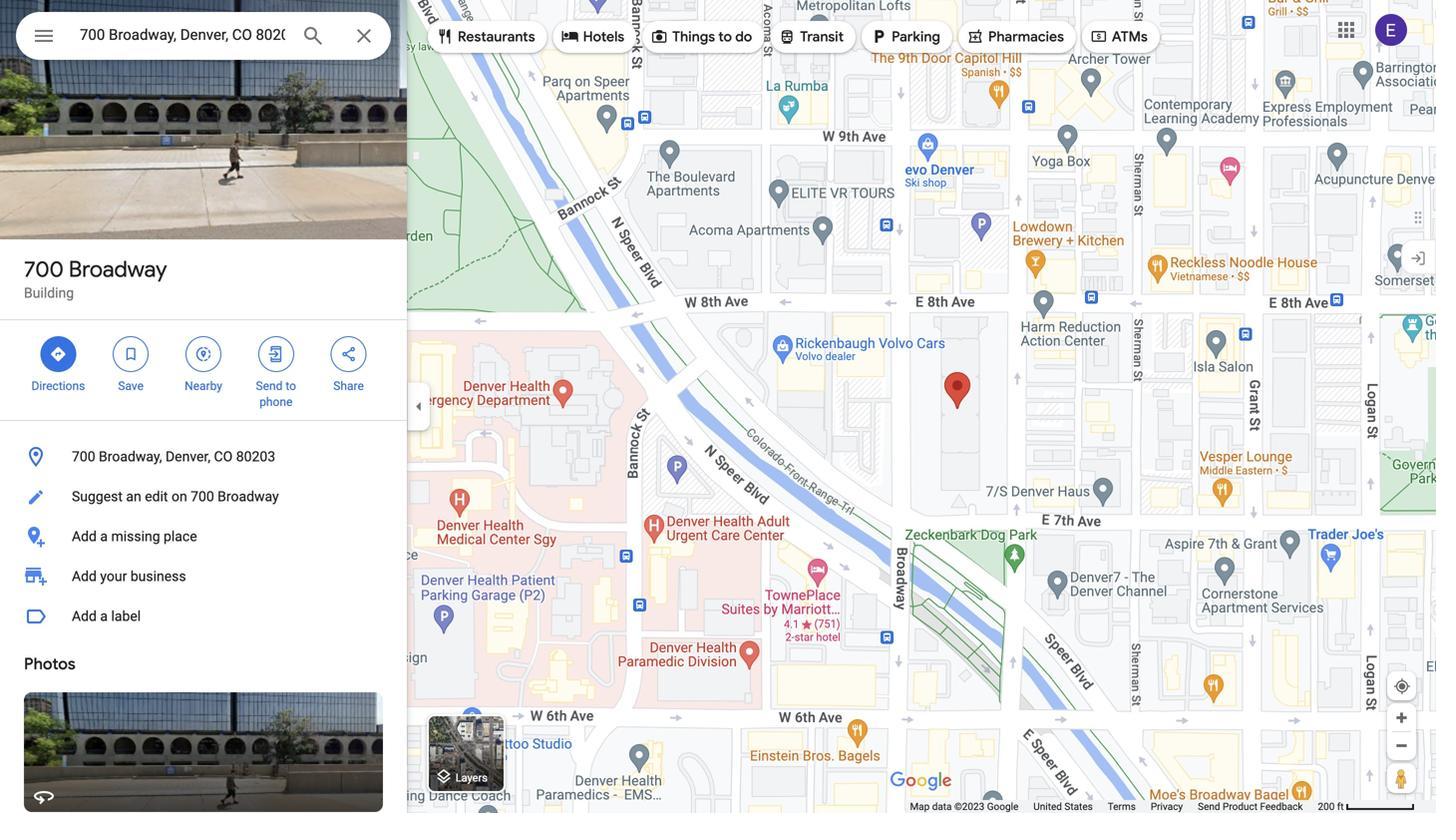 Task type: describe. For each thing, give the bounding box(es) containing it.

[[195, 343, 212, 365]]


[[870, 25, 888, 47]]

suggest an edit on 700 broadway
[[72, 488, 279, 505]]

directions
[[31, 379, 85, 393]]

suggest
[[72, 488, 123, 505]]

google account: eesa khan  
(eesa.khan@adept.ai) image
[[1376, 14, 1408, 46]]


[[1090, 25, 1108, 47]]

2 horizontal spatial 700
[[191, 488, 214, 505]]

google
[[987, 801, 1019, 813]]

parking
[[892, 28, 941, 46]]

700 broadway building
[[24, 255, 167, 301]]

200 ft button
[[1318, 801, 1416, 813]]

your
[[100, 568, 127, 585]]

feedback
[[1260, 801, 1303, 813]]

 transit
[[778, 25, 844, 47]]

700 broadway, denver, co 80203 button
[[0, 437, 407, 477]]

©2023
[[955, 801, 985, 813]]

label
[[111, 608, 141, 625]]

add your business link
[[0, 557, 407, 597]]

united
[[1034, 801, 1062, 813]]

restaurants
[[458, 28, 535, 46]]

send product feedback button
[[1198, 800, 1303, 813]]

do
[[736, 28, 753, 46]]


[[122, 343, 140, 365]]

missing
[[111, 528, 160, 545]]

200 ft
[[1318, 801, 1344, 813]]

google maps element
[[0, 0, 1437, 813]]

 button
[[16, 12, 72, 64]]

nearby
[[185, 379, 222, 393]]

privacy
[[1151, 801, 1183, 813]]

show street view coverage image
[[1388, 763, 1417, 793]]

show your location image
[[1394, 677, 1412, 695]]

transit
[[800, 28, 844, 46]]

send for send to phone
[[256, 379, 283, 393]]

zoom in image
[[1395, 710, 1410, 725]]

photos
[[24, 654, 76, 674]]

 pharmacies
[[967, 25, 1064, 47]]

to inside send to phone
[[286, 379, 296, 393]]

an
[[126, 488, 141, 505]]

ft
[[1338, 801, 1344, 813]]

700 for broadway,
[[72, 448, 95, 465]]

map data ©2023 google
[[910, 801, 1019, 813]]

add for add your business
[[72, 568, 97, 585]]

add a label
[[72, 608, 141, 625]]

atms
[[1112, 28, 1148, 46]]

a for missing
[[100, 528, 108, 545]]

denver,
[[166, 448, 211, 465]]


[[436, 25, 454, 47]]

a for label
[[100, 608, 108, 625]]

data
[[932, 801, 952, 813]]

building
[[24, 285, 74, 301]]

actions for 700 broadway region
[[0, 320, 407, 420]]

send for send product feedback
[[1198, 801, 1221, 813]]



Task type: vqa. For each thing, say whether or not it's contained in the screenshot.
 Things to do
yes



Task type: locate. For each thing, give the bounding box(es) containing it.
things
[[673, 28, 715, 46]]

to
[[719, 28, 732, 46], [286, 379, 296, 393]]

700 up building
[[24, 255, 64, 283]]

add a missing place button
[[0, 517, 407, 557]]

footer inside google maps element
[[910, 800, 1318, 813]]

states
[[1065, 801, 1093, 813]]

terms button
[[1108, 800, 1136, 813]]

1 vertical spatial add
[[72, 568, 97, 585]]

2 add from the top
[[72, 568, 97, 585]]

add down suggest
[[72, 528, 97, 545]]

700 for broadway
[[24, 255, 64, 283]]

0 vertical spatial send
[[256, 379, 283, 393]]

0 vertical spatial to
[[719, 28, 732, 46]]

700
[[24, 255, 64, 283], [72, 448, 95, 465], [191, 488, 214, 505]]

 restaurants
[[436, 25, 535, 47]]

broadway,
[[99, 448, 162, 465]]

a inside add a missing place button
[[100, 528, 108, 545]]

700 inside 700 broadway building
[[24, 255, 64, 283]]

0 horizontal spatial send
[[256, 379, 283, 393]]

product
[[1223, 801, 1258, 813]]

 search field
[[16, 12, 391, 64]]


[[967, 25, 985, 47]]

add for add a label
[[72, 608, 97, 625]]

co
[[214, 448, 233, 465]]

send inside button
[[1198, 801, 1221, 813]]

on
[[172, 488, 187, 505]]

1 add from the top
[[72, 528, 97, 545]]

layers
[[456, 772, 488, 784]]

phone
[[260, 395, 293, 409]]

add inside button
[[72, 608, 97, 625]]


[[267, 343, 285, 365]]

3 add from the top
[[72, 608, 97, 625]]

send to phone
[[256, 379, 296, 409]]

footer containing map data ©2023 google
[[910, 800, 1318, 813]]

1 horizontal spatial send
[[1198, 801, 1221, 813]]

to up phone
[[286, 379, 296, 393]]

2 vertical spatial add
[[72, 608, 97, 625]]

1 vertical spatial to
[[286, 379, 296, 393]]


[[561, 25, 579, 47]]

2 a from the top
[[100, 608, 108, 625]]


[[340, 343, 358, 365]]

add
[[72, 528, 97, 545], [72, 568, 97, 585], [72, 608, 97, 625]]

1 vertical spatial send
[[1198, 801, 1221, 813]]

a
[[100, 528, 108, 545], [100, 608, 108, 625]]

a inside add a label button
[[100, 608, 108, 625]]

 parking
[[870, 25, 941, 47]]

add a label button
[[0, 597, 407, 637]]

suggest an edit on 700 broadway button
[[0, 477, 407, 517]]

add for add a missing place
[[72, 528, 97, 545]]

hotels
[[583, 28, 625, 46]]

business
[[131, 568, 186, 585]]

1 a from the top
[[100, 528, 108, 545]]

to left do
[[719, 28, 732, 46]]

save
[[118, 379, 144, 393]]

700 Broadway, Denver, CO 80203 field
[[16, 12, 391, 60]]

edit
[[145, 488, 168, 505]]

0 horizontal spatial 700
[[24, 255, 64, 283]]


[[778, 25, 796, 47]]

0 vertical spatial 700
[[24, 255, 64, 283]]

0 vertical spatial a
[[100, 528, 108, 545]]

 things to do
[[651, 25, 753, 47]]

collapse side panel image
[[408, 396, 430, 418]]

1 horizontal spatial 700
[[72, 448, 95, 465]]

none field inside 700 broadway, denver, co 80203 field
[[80, 23, 285, 47]]

send up phone
[[256, 379, 283, 393]]


[[651, 25, 669, 47]]

700 right on
[[191, 488, 214, 505]]

80203
[[236, 448, 275, 465]]

zoom out image
[[1395, 738, 1410, 753]]

700 broadway main content
[[0, 0, 407, 813]]

add inside button
[[72, 528, 97, 545]]

broadway down 80203
[[218, 488, 279, 505]]

united states button
[[1034, 800, 1093, 813]]

1 vertical spatial a
[[100, 608, 108, 625]]

send left product
[[1198, 801, 1221, 813]]

add left your
[[72, 568, 97, 585]]

0 horizontal spatial broadway
[[69, 255, 167, 283]]

200
[[1318, 801, 1335, 813]]

700 broadway, denver, co 80203
[[72, 448, 275, 465]]

to inside  things to do
[[719, 28, 732, 46]]

place
[[164, 528, 197, 545]]

broadway inside 700 broadway building
[[69, 255, 167, 283]]

add a missing place
[[72, 528, 197, 545]]

send product feedback
[[1198, 801, 1303, 813]]

broadway
[[69, 255, 167, 283], [218, 488, 279, 505]]

None field
[[80, 23, 285, 47]]


[[49, 343, 67, 365]]

a left label
[[100, 608, 108, 625]]

1 horizontal spatial broadway
[[218, 488, 279, 505]]

send inside send to phone
[[256, 379, 283, 393]]

privacy button
[[1151, 800, 1183, 813]]

pharmacies
[[989, 28, 1064, 46]]

broadway up building
[[69, 255, 167, 283]]


[[32, 21, 56, 50]]

1 horizontal spatial to
[[719, 28, 732, 46]]

 atms
[[1090, 25, 1148, 47]]

1 vertical spatial 700
[[72, 448, 95, 465]]

add left label
[[72, 608, 97, 625]]

broadway inside button
[[218, 488, 279, 505]]

0 vertical spatial broadway
[[69, 255, 167, 283]]

send
[[256, 379, 283, 393], [1198, 801, 1221, 813]]

footer
[[910, 800, 1318, 813]]

add your business
[[72, 568, 186, 585]]

1 vertical spatial broadway
[[218, 488, 279, 505]]

united states
[[1034, 801, 1093, 813]]

700 up suggest
[[72, 448, 95, 465]]

map
[[910, 801, 930, 813]]

a left the missing
[[100, 528, 108, 545]]

0 horizontal spatial to
[[286, 379, 296, 393]]

 hotels
[[561, 25, 625, 47]]

terms
[[1108, 801, 1136, 813]]

share
[[334, 379, 364, 393]]

2 vertical spatial 700
[[191, 488, 214, 505]]

0 vertical spatial add
[[72, 528, 97, 545]]



